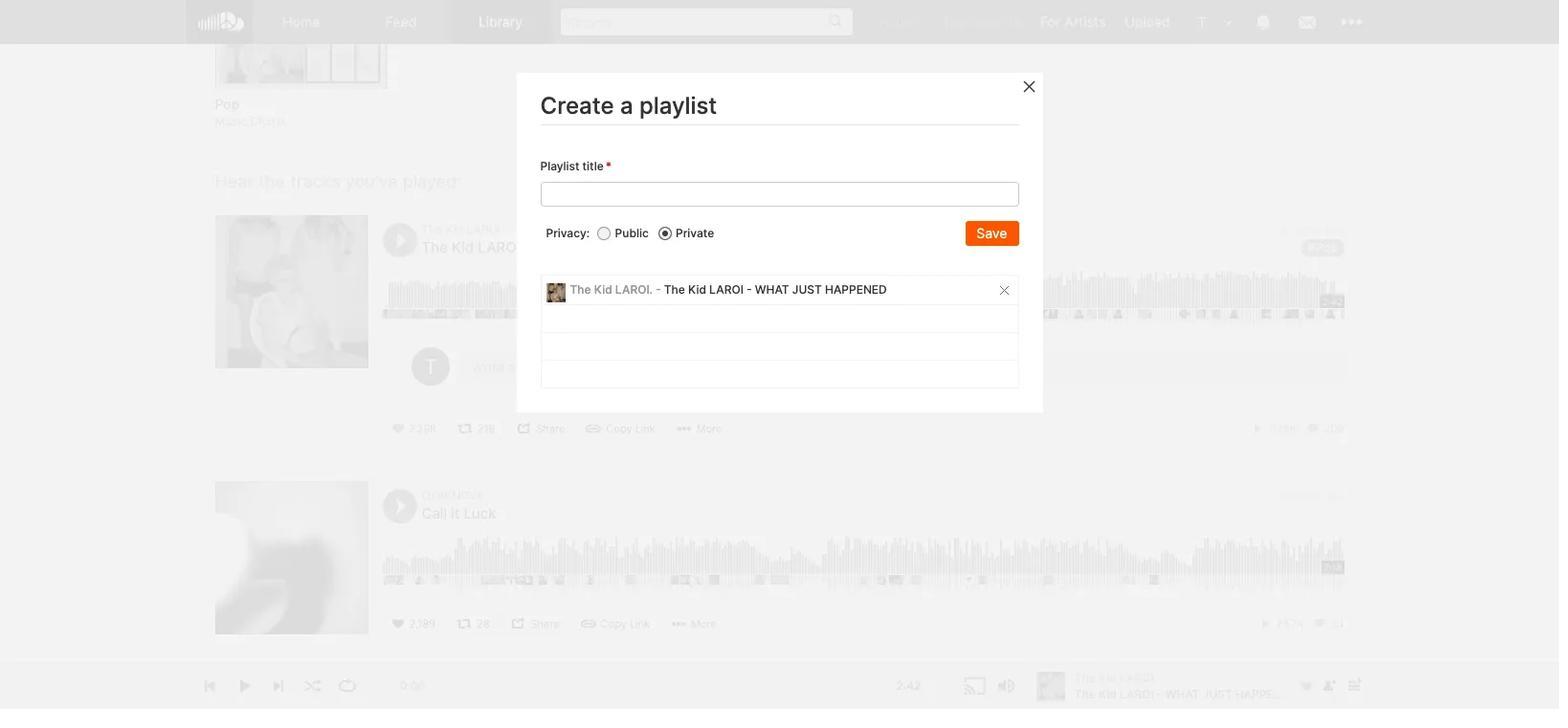 Task type: describe. For each thing, give the bounding box(es) containing it.
kid down the kid laroi. link
[[452, 239, 474, 257]]

the kid laroi. the kid laroi - what just happened
[[422, 222, 699, 257]]

playlist
[[540, 159, 579, 174]]

the down the kid laroi. link
[[422, 239, 448, 257]]

what inside the kid laroi. the kid laroi - what just happened
[[535, 239, 577, 257]]

28
[[477, 618, 490, 631]]

library
[[478, 13, 523, 30]]

306 link
[[1306, 422, 1344, 436]]

happened inside the kid laroi. the kid laroi - what just happened
[[622, 239, 699, 257]]

charts
[[250, 114, 286, 128]]

call it luck element
[[215, 482, 368, 635]]

try go+ link
[[862, 0, 933, 43]]

library link
[[451, 0, 551, 44]]

2,189
[[409, 618, 436, 631]]

the down the kid laroi - what just happened link
[[570, 283, 591, 297]]

pro
[[1000, 13, 1021, 30]]

the down private
[[664, 283, 685, 297]]

link for 28
[[630, 618, 650, 631]]

dxrknova link
[[422, 488, 484, 503]]

try for try next pro
[[942, 13, 963, 30]]

save
[[977, 225, 1007, 242]]

hear
[[215, 171, 254, 191]]

months
[[1280, 684, 1321, 698]]

public
[[615, 226, 649, 241]]

hear the tracks you've played:
[[215, 171, 461, 191]]

the down played:
[[422, 222, 442, 237]]

2,189 button
[[382, 614, 445, 635]]

2 horizontal spatial -
[[747, 283, 752, 297]]

track stats element for 28
[[1258, 614, 1344, 635]]

for artists link
[[1031, 0, 1115, 43]]

54
[[1331, 618, 1344, 631]]

pop music charts
[[215, 96, 286, 128]]

days
[[1295, 222, 1321, 237]]

music charts link
[[215, 114, 286, 130]]

for
[[1040, 13, 1061, 30]]

1 vertical spatial what
[[755, 283, 789, 297]]

257k
[[1276, 618, 1304, 631]]

2 months ago
[[1270, 684, 1344, 698]]

1 horizontal spatial the kid laroi - what just happened element
[[546, 283, 565, 302]]

54 link
[[1312, 618, 1344, 631]]

pop inside pop music charts
[[215, 96, 239, 112]]

privacy:
[[546, 226, 590, 241]]

olivia rodrigo
[[422, 684, 497, 698]]

olivia rodrigo link
[[422, 684, 497, 698]]

Search search field
[[560, 9, 853, 35]]

close button
[[1020, 77, 1076, 96]]

played:
[[403, 171, 461, 191]]

laroi. for kid
[[467, 222, 504, 237]]

call
[[422, 505, 447, 523]]

rodrigo
[[455, 684, 497, 698]]

copy link button for 28
[[574, 614, 659, 635]]

title
[[582, 159, 604, 174]]

ago for 2 months ago
[[1324, 684, 1344, 698]]

copy for 218
[[606, 422, 632, 436]]

28 button
[[450, 614, 499, 635]]

share for 218
[[536, 422, 565, 436]]

it
[[451, 505, 460, 523]]

create a playlist
[[540, 92, 717, 120]]

21 days ago pop
[[1279, 222, 1344, 255]]

ago for 1 month ago
[[1324, 488, 1344, 503]]

dxrknova
[[422, 488, 484, 503]]

luck
[[464, 505, 496, 523]]

just inside the kid laroi. the kid laroi - what just happened
[[581, 239, 618, 257]]

2
[[1270, 684, 1277, 698]]

try go+
[[872, 13, 923, 30]]

dxrknova call it luck
[[422, 488, 496, 523]]

7,298 button
[[382, 419, 446, 440]]

vampire element
[[215, 677, 368, 709]]

kid down the kid laroi - what just happened link
[[594, 283, 612, 297]]

pop element
[[215, 0, 387, 89]]



Task type: locate. For each thing, give the bounding box(es) containing it.
copy
[[606, 422, 632, 436], [601, 618, 627, 631]]

try left the go+
[[872, 13, 892, 30]]

1 month ago
[[1277, 488, 1344, 503]]

try next pro link
[[933, 0, 1031, 43]]

what left public
[[535, 239, 577, 257]]

next
[[966, 13, 996, 30]]

the kid laroi - what just happened element
[[215, 216, 368, 369], [546, 283, 565, 302]]

1 horizontal spatial tara schultz's avatar element
[[1189, 10, 1214, 34]]

tara schultz's avatar element right upload
[[1189, 10, 1214, 34]]

1 horizontal spatial pop
[[1316, 241, 1338, 255]]

1 vertical spatial share
[[531, 618, 559, 631]]

more for 218
[[697, 422, 722, 436]]

0 vertical spatial laroi.
[[467, 222, 504, 237]]

laroi down the kid laroi. link
[[478, 239, 520, 257]]

0 vertical spatial more
[[697, 422, 722, 436]]

copy link button for 218
[[579, 419, 665, 440]]

pop down days
[[1316, 241, 1338, 255]]

1 try from the left
[[872, 13, 892, 30]]

the kid laroi.         - the kid laroi - what just happened
[[570, 283, 887, 297]]

2 try from the left
[[942, 13, 963, 30]]

0 vertical spatial ago
[[1324, 222, 1344, 237]]

share button
[[509, 419, 575, 440], [504, 614, 569, 635]]

the kid laroi - what just happened link
[[422, 239, 699, 257]]

ago right months
[[1324, 684, 1344, 698]]

track stats element containing 236k
[[1251, 419, 1344, 440]]

1 horizontal spatial laroi.
[[615, 283, 653, 297]]

1 vertical spatial just
[[792, 283, 822, 297]]

1 vertical spatial pop
[[1316, 241, 1338, 255]]

just
[[581, 239, 618, 257], [792, 283, 822, 297]]

playlist
[[639, 92, 717, 120]]

pop link down days
[[1302, 240, 1344, 257]]

1 vertical spatial laroi.
[[615, 283, 653, 297]]

0 vertical spatial just
[[581, 239, 618, 257]]

track stats element containing 257k
[[1258, 614, 1344, 635]]

-
[[524, 239, 531, 257], [656, 283, 661, 297], [747, 283, 752, 297]]

0 horizontal spatial pop link
[[215, 95, 387, 114]]

pop link down the pop element
[[215, 95, 387, 114]]

ago right days
[[1324, 222, 1344, 237]]

link for 218
[[635, 422, 655, 436]]

0 horizontal spatial pop
[[215, 96, 239, 112]]

1 ago from the top
[[1324, 222, 1344, 237]]

track stats element up month
[[1251, 419, 1344, 440]]

1 horizontal spatial just
[[792, 283, 822, 297]]

0 vertical spatial copy link button
[[579, 419, 665, 440]]

go+
[[896, 13, 923, 30]]

1 vertical spatial happened
[[825, 283, 887, 297]]

0 vertical spatial copy link
[[606, 422, 655, 436]]

the kid laroi. link
[[422, 222, 504, 237]]

more button for 218
[[670, 419, 732, 440]]

laroi. for the
[[615, 283, 653, 297]]

share for 28
[[531, 618, 559, 631]]

0 vertical spatial laroi
[[478, 239, 520, 257]]

track stats element up months
[[1258, 614, 1344, 635]]

laroi. inside the kid laroi. the kid laroi - what just happened
[[467, 222, 504, 237]]

2 vertical spatial ago
[[1324, 684, 1344, 698]]

pop inside 21 days ago pop
[[1316, 241, 1338, 255]]

kid
[[446, 222, 463, 237], [452, 239, 474, 257], [594, 283, 612, 297], [688, 283, 706, 297]]

0 horizontal spatial laroi
[[478, 239, 520, 257]]

2 ago from the top
[[1324, 488, 1344, 503]]

None search field
[[551, 0, 862, 43]]

month
[[1286, 488, 1321, 503]]

more
[[697, 422, 722, 436], [691, 618, 717, 631]]

laroi down private
[[709, 283, 744, 297]]

1 vertical spatial laroi
[[709, 283, 744, 297]]

1 vertical spatial track stats element
[[1258, 614, 1344, 635]]

pop
[[215, 96, 239, 112], [1316, 241, 1338, 255]]

1 horizontal spatial what
[[755, 283, 789, 297]]

laroi.
[[467, 222, 504, 237], [615, 283, 653, 297]]

share
[[536, 422, 565, 436], [531, 618, 559, 631]]

1 vertical spatial copy link
[[601, 618, 650, 631]]

0 horizontal spatial just
[[581, 239, 618, 257]]

the
[[422, 222, 442, 237], [422, 239, 448, 257], [570, 283, 591, 297], [664, 283, 685, 297]]

1 horizontal spatial pop link
[[1302, 240, 1344, 257]]

copy link for 218
[[606, 422, 655, 436]]

share right 218
[[536, 422, 565, 436]]

0 horizontal spatial laroi.
[[467, 222, 504, 237]]

0 vertical spatial pop link
[[215, 95, 387, 114]]

1 vertical spatial copy link button
[[574, 614, 659, 635]]

0 horizontal spatial the kid laroi - what just happened element
[[215, 216, 368, 369]]

1 vertical spatial ago
[[1324, 488, 1344, 503]]

Playlist title text field
[[540, 182, 1019, 207]]

0 vertical spatial happened
[[622, 239, 699, 257]]

close
[[1045, 79, 1076, 93]]

1
[[1277, 488, 1283, 503]]

happened up the kid laroi.         - the kid laroi - what just happened
[[622, 239, 699, 257]]

try
[[872, 13, 892, 30], [942, 13, 963, 30]]

kid down private
[[688, 283, 706, 297]]

create
[[540, 92, 614, 120]]

share right 28
[[531, 618, 559, 631]]

218 button
[[451, 419, 505, 440]]

share button right 218
[[509, 419, 575, 440]]

1 horizontal spatial -
[[656, 283, 661, 297]]

0 vertical spatial what
[[535, 239, 577, 257]]

0 horizontal spatial happened
[[622, 239, 699, 257]]

home
[[283, 13, 320, 30]]

- inside the kid laroi. the kid laroi - what just happened
[[524, 239, 531, 257]]

1 vertical spatial more button
[[664, 614, 726, 635]]

1 horizontal spatial try
[[942, 13, 963, 30]]

try left next
[[942, 13, 963, 30]]

0 horizontal spatial what
[[535, 239, 577, 257]]

what down playlist title "text box"
[[755, 283, 789, 297]]

more button for 28
[[664, 614, 726, 635]]

1 horizontal spatial laroi
[[709, 283, 744, 297]]

0 vertical spatial more button
[[670, 419, 732, 440]]

tara schultz's avatar element
[[1189, 10, 1214, 34], [411, 348, 449, 386]]

the
[[259, 171, 285, 191]]

more for 28
[[691, 618, 717, 631]]

share button for 218
[[509, 419, 575, 440]]

more button
[[670, 419, 732, 440], [664, 614, 726, 635]]

share button right 28
[[504, 614, 569, 635]]

private
[[676, 226, 714, 241]]

copy for 28
[[601, 618, 627, 631]]

0 vertical spatial share
[[536, 422, 565, 436]]

ago inside 21 days ago pop
[[1324, 222, 1344, 237]]

1 horizontal spatial happened
[[825, 283, 887, 297]]

0 vertical spatial share button
[[509, 419, 575, 440]]

copy link for 28
[[601, 618, 650, 631]]

0 vertical spatial tara schultz's avatar element
[[1189, 10, 1214, 34]]

try for try go+
[[872, 13, 892, 30]]

upload link
[[1115, 0, 1180, 43]]

track stats element
[[1251, 419, 1344, 440], [1258, 614, 1344, 635]]

artists
[[1064, 13, 1106, 30]]

call it luck link
[[422, 505, 496, 523]]

try next pro
[[942, 13, 1021, 30]]

0 horizontal spatial -
[[524, 239, 531, 257]]

0 vertical spatial copy
[[606, 422, 632, 436]]

1 vertical spatial tara schultz's avatar element
[[411, 348, 449, 386]]

playlist title
[[540, 159, 604, 174]]

laroi. down public
[[615, 283, 653, 297]]

218
[[477, 422, 495, 436]]

7,298
[[409, 422, 436, 436]]

kid down played:
[[446, 222, 463, 237]]

laroi. up the kid laroi - what just happened link
[[467, 222, 504, 237]]

ago for 21 days ago pop
[[1324, 222, 1344, 237]]

laroi inside the kid laroi. the kid laroi - what just happened
[[478, 239, 520, 257]]

feed link
[[352, 0, 451, 44]]

laroi
[[478, 239, 520, 257], [709, 283, 744, 297]]

306
[[1324, 422, 1344, 436]]

1 vertical spatial pop link
[[1302, 240, 1344, 257]]

236k
[[1270, 422, 1297, 436]]

a
[[620, 92, 633, 120]]

ago right month
[[1324, 488, 1344, 503]]

upload
[[1125, 13, 1170, 30]]

0 vertical spatial pop
[[215, 96, 239, 112]]

olivia
[[422, 684, 451, 698]]

1 vertical spatial copy
[[601, 618, 627, 631]]

pop up music
[[215, 96, 239, 112]]

0 horizontal spatial tara schultz's avatar element
[[411, 348, 449, 386]]

feed
[[385, 13, 417, 30]]

tracks
[[290, 171, 341, 191]]

tara schultz's avatar element up the 7,298
[[411, 348, 449, 386]]

what
[[535, 239, 577, 257], [755, 283, 789, 297]]

Write a comment text field
[[456, 348, 1344, 386]]

0 vertical spatial link
[[635, 422, 655, 436]]

copy link
[[606, 422, 655, 436], [601, 618, 650, 631]]

pop link
[[215, 95, 387, 114], [1302, 240, 1344, 257]]

happened
[[622, 239, 699, 257], [825, 283, 887, 297]]

3 ago from the top
[[1324, 684, 1344, 698]]

save button
[[966, 221, 1019, 246]]

1 vertical spatial link
[[630, 618, 650, 631]]

home link
[[252, 0, 352, 44]]

try inside 'link'
[[942, 13, 963, 30]]

for artists
[[1040, 13, 1106, 30]]

1 vertical spatial more
[[691, 618, 717, 631]]

share button for 28
[[504, 614, 569, 635]]

music
[[215, 114, 247, 128]]

copy link button
[[579, 419, 665, 440], [574, 614, 659, 635]]

21
[[1279, 222, 1292, 237]]

1 vertical spatial share button
[[504, 614, 569, 635]]

you've
[[345, 171, 398, 191]]

link
[[635, 422, 655, 436], [630, 618, 650, 631]]

track stats element for 218
[[1251, 419, 1344, 440]]

happened up write a comment text box
[[825, 283, 887, 297]]

0 horizontal spatial try
[[872, 13, 892, 30]]

0 vertical spatial track stats element
[[1251, 419, 1344, 440]]



Task type: vqa. For each thing, say whether or not it's contained in the screenshot.
"7,298" Button
yes



